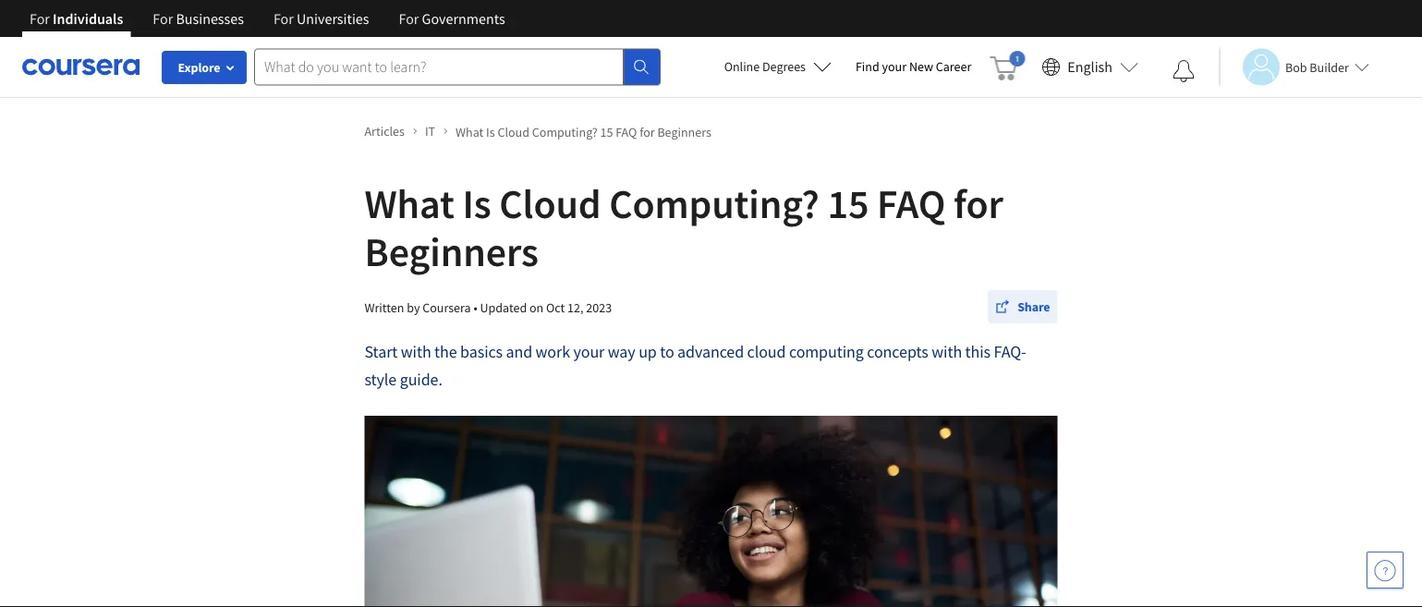 Task type: describe. For each thing, give the bounding box(es) containing it.
style
[[365, 369, 397, 390]]

bob builder button
[[1219, 49, 1369, 85]]

share
[[1017, 298, 1050, 315]]

english
[[1067, 58, 1112, 76]]

for inside breadcrumbs navigation
[[640, 123, 655, 140]]

1 with from the left
[[401, 341, 431, 362]]

for businesses
[[153, 9, 244, 28]]

breadcrumbs navigation
[[361, 117, 1061, 145]]

your inside start with the basics and work your way up to advanced cloud computing concepts with this faq- style guide.
[[573, 341, 604, 362]]

find
[[856, 58, 879, 75]]

coursera
[[422, 299, 471, 316]]

what is cloud computing? 15 faq for beginners inside breadcrumbs navigation
[[456, 123, 711, 140]]

it link
[[425, 122, 448, 141]]

banner navigation
[[15, 0, 520, 37]]

1 horizontal spatial for
[[954, 177, 1003, 229]]

bob builder
[[1285, 59, 1349, 75]]

guide.
[[400, 369, 442, 390]]

it
[[425, 123, 435, 140]]

articles link
[[365, 122, 418, 141]]

articles
[[365, 123, 405, 140]]

cloud inside breadcrumbs navigation
[[498, 123, 529, 140]]

career
[[936, 58, 971, 75]]

shopping cart: 1 item image
[[990, 51, 1025, 80]]

coursera image
[[22, 52, 140, 82]]

online degrees button
[[709, 46, 846, 87]]

online degrees
[[724, 58, 806, 75]]

2023
[[586, 299, 612, 316]]

15 inside breadcrumbs navigation
[[600, 123, 613, 140]]

cloud
[[747, 341, 786, 362]]

start with the basics and work your way up to advanced cloud computing concepts with this faq- style guide.
[[365, 341, 1026, 390]]

1 vertical spatial cloud
[[499, 177, 601, 229]]

12,
[[567, 299, 583, 316]]

governments
[[422, 9, 505, 28]]

individuals
[[53, 9, 123, 28]]

concepts
[[867, 341, 928, 362]]

start
[[365, 341, 398, 362]]

work
[[536, 341, 570, 362]]

english button
[[1034, 37, 1146, 97]]

explore button
[[162, 51, 247, 84]]

show notifications image
[[1173, 60, 1195, 82]]

faq-
[[994, 341, 1026, 362]]

1 vertical spatial is
[[462, 177, 491, 229]]

what inside breadcrumbs navigation
[[456, 123, 484, 140]]

computing? inside breadcrumbs navigation
[[532, 123, 598, 140]]

way
[[608, 341, 635, 362]]

basics
[[460, 341, 503, 362]]

advanced
[[677, 341, 744, 362]]

for for businesses
[[153, 9, 173, 28]]

on
[[529, 299, 543, 316]]

written
[[365, 299, 404, 316]]

by
[[407, 299, 420, 316]]

1 vertical spatial what is cloud computing? 15 faq for beginners
[[365, 177, 1003, 277]]

computing
[[789, 341, 864, 362]]

for for individuals
[[30, 9, 50, 28]]



Task type: vqa. For each thing, say whether or not it's contained in the screenshot.
'Pathways'
no



Task type: locate. For each thing, give the bounding box(es) containing it.
for
[[30, 9, 50, 28], [153, 9, 173, 28], [273, 9, 294, 28], [399, 9, 419, 28]]

explore
[[178, 59, 220, 76]]

bob
[[1285, 59, 1307, 75]]

0 vertical spatial faq
[[616, 123, 637, 140]]

to
[[660, 341, 674, 362]]

with up 'guide.'
[[401, 341, 431, 362]]

with
[[401, 341, 431, 362], [932, 341, 962, 362]]

1 horizontal spatial computing?
[[609, 177, 819, 229]]

for left businesses
[[153, 9, 173, 28]]

1 horizontal spatial 15
[[827, 177, 869, 229]]

0 horizontal spatial for
[[640, 123, 655, 140]]

the
[[434, 341, 457, 362]]

builder
[[1310, 59, 1349, 75]]

0 vertical spatial for
[[640, 123, 655, 140]]

degrees
[[762, 58, 806, 75]]

for left individuals
[[30, 9, 50, 28]]

1 vertical spatial beginners
[[365, 225, 539, 277]]

computing?
[[532, 123, 598, 140], [609, 177, 819, 229]]

1 vertical spatial what
[[365, 177, 454, 229]]

for individuals
[[30, 9, 123, 28]]

with left this
[[932, 341, 962, 362]]

your left the way
[[573, 341, 604, 362]]

0 vertical spatial your
[[882, 58, 906, 75]]

1 horizontal spatial what
[[456, 123, 484, 140]]

what is cloud computing? 15 faq for beginners
[[456, 123, 711, 140], [365, 177, 1003, 277]]

1 vertical spatial for
[[954, 177, 1003, 229]]

what inside 'what is cloud computing? 15 faq for beginners'
[[365, 177, 454, 229]]

this
[[965, 341, 991, 362]]

[featured image] a person in a red sweater and glasses sits at a desk and works with data on both their phone and their laptop using cloud computing services. image
[[365, 416, 1057, 607]]

written by coursera • updated on oct 12, 2023
[[365, 299, 612, 316]]

0 horizontal spatial faq
[[616, 123, 637, 140]]

for for governments
[[399, 9, 419, 28]]

what down articles link
[[365, 177, 454, 229]]

1 vertical spatial computing?
[[609, 177, 819, 229]]

0 vertical spatial is
[[486, 123, 495, 140]]

up
[[639, 341, 657, 362]]

0 vertical spatial beginners
[[657, 123, 711, 140]]

for left the universities
[[273, 9, 294, 28]]

0 vertical spatial 15
[[600, 123, 613, 140]]

0 horizontal spatial beginners
[[365, 225, 539, 277]]

your
[[882, 58, 906, 75], [573, 341, 604, 362]]

what
[[456, 123, 484, 140], [365, 177, 454, 229]]

universities
[[297, 9, 369, 28]]

0 horizontal spatial computing?
[[532, 123, 598, 140]]

1 horizontal spatial faq
[[877, 177, 946, 229]]

3 for from the left
[[273, 9, 294, 28]]

beginners
[[657, 123, 711, 140], [365, 225, 539, 277]]

1 horizontal spatial your
[[882, 58, 906, 75]]

0 vertical spatial cloud
[[498, 123, 529, 140]]

for universities
[[273, 9, 369, 28]]

share button
[[988, 290, 1057, 323], [988, 290, 1057, 323]]

0 horizontal spatial what
[[365, 177, 454, 229]]

0 vertical spatial what is cloud computing? 15 faq for beginners
[[456, 123, 711, 140]]

0 vertical spatial what
[[456, 123, 484, 140]]

4 for from the left
[[399, 9, 419, 28]]

and
[[506, 341, 532, 362]]

is inside breadcrumbs navigation
[[486, 123, 495, 140]]

for governments
[[399, 9, 505, 28]]

1 horizontal spatial beginners
[[657, 123, 711, 140]]

for
[[640, 123, 655, 140], [954, 177, 1003, 229]]

0 horizontal spatial your
[[573, 341, 604, 362]]

1 for from the left
[[30, 9, 50, 28]]

1 vertical spatial your
[[573, 341, 604, 362]]

2 with from the left
[[932, 341, 962, 362]]

is
[[486, 123, 495, 140], [462, 177, 491, 229]]

oct
[[546, 299, 565, 316]]

0 vertical spatial computing?
[[532, 123, 598, 140]]

15
[[600, 123, 613, 140], [827, 177, 869, 229]]

1 vertical spatial 15
[[827, 177, 869, 229]]

beginners inside breadcrumbs navigation
[[657, 123, 711, 140]]

what right "it" link
[[456, 123, 484, 140]]

faq inside breadcrumbs navigation
[[616, 123, 637, 140]]

faq
[[616, 123, 637, 140], [877, 177, 946, 229]]

businesses
[[176, 9, 244, 28]]

for for universities
[[273, 9, 294, 28]]

find your new career link
[[846, 55, 981, 79]]

for left governments
[[399, 9, 419, 28]]

1 horizontal spatial with
[[932, 341, 962, 362]]

•
[[473, 299, 477, 316]]

new
[[909, 58, 933, 75]]

What do you want to learn? text field
[[254, 49, 624, 85]]

find your new career
[[856, 58, 971, 75]]

your right find
[[882, 58, 906, 75]]

0 horizontal spatial with
[[401, 341, 431, 362]]

2 for from the left
[[153, 9, 173, 28]]

updated
[[480, 299, 527, 316]]

cloud
[[498, 123, 529, 140], [499, 177, 601, 229]]

0 horizontal spatial 15
[[600, 123, 613, 140]]

None search field
[[254, 49, 661, 85]]

online
[[724, 58, 760, 75]]

help center image
[[1374, 559, 1396, 581]]

1 vertical spatial faq
[[877, 177, 946, 229]]



